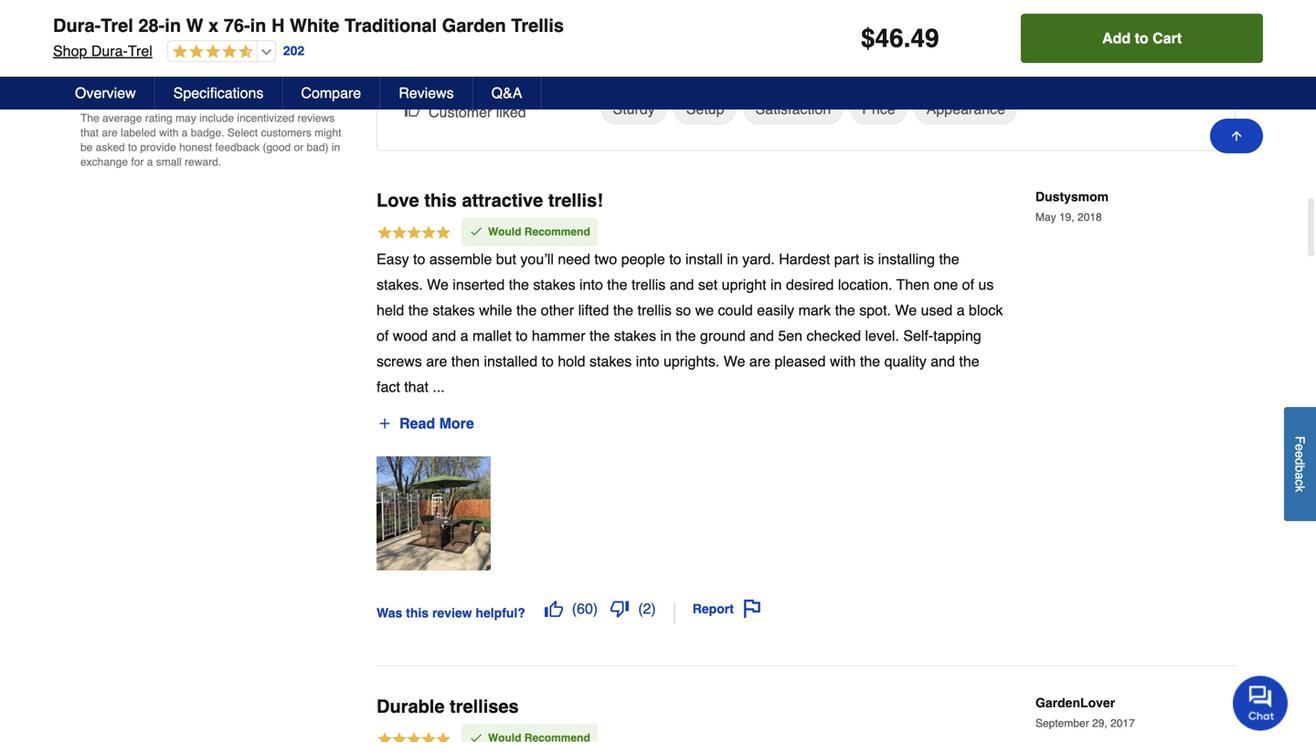 Task type: locate. For each thing, give the bounding box(es) containing it.
checkmark image down trellises
[[469, 732, 483, 743]]

we down ground
[[724, 353, 745, 370]]

in left yard.
[[727, 251, 738, 268]]

and up the then
[[432, 328, 456, 345]]

1 horizontal spatial that
[[404, 379, 429, 396]]

we down then
[[895, 302, 917, 319]]

are left pleased
[[749, 353, 770, 370]]

0 vertical spatial 5 stars image
[[377, 225, 451, 244]]

in left h
[[250, 15, 266, 36]]

60
[[577, 601, 593, 618]]

1 vertical spatial that
[[404, 379, 429, 396]]

could
[[718, 302, 753, 319]]

asked
[[96, 141, 125, 154]]

easy to assemble but you'll need two people to install in yard.  hardest part is installing the stakes.  we inserted the stakes into the trellis and set upright in desired location.  then one of us held the stakes while the other lifted the trellis so we could easily mark the spot.  we used a block of wood and a mallet to hammer the stakes in the ground and 5en checked level.  self-tapping screws are then installed to hold stakes into uprights.  we are pleased with the quality and the fact that ...
[[377, 251, 1003, 396]]

include
[[199, 112, 234, 125]]

to up for
[[128, 141, 137, 154]]

1 horizontal spatial we
[[724, 353, 745, 370]]

5en
[[778, 328, 802, 345]]

the down the tapping at the right of page
[[959, 353, 979, 370]]

and down the tapping at the right of page
[[931, 353, 955, 370]]

this right was
[[406, 606, 429, 621]]

into
[[579, 277, 603, 294], [636, 353, 659, 370]]

trel
[[101, 15, 133, 36], [128, 42, 152, 59]]

add to cart button
[[1021, 14, 1263, 63]]

0 horizontal spatial are
[[102, 127, 118, 139]]

the average rating may include incentivized reviews that are labeled with a badge. select customers might be asked to provide honest feedback (good or bad) in exchange for a small reward.
[[80, 112, 341, 169]]

pleased
[[775, 353, 826, 370]]

1 horizontal spatial recommend
[[524, 226, 590, 239]]

2 ( from the left
[[638, 601, 643, 618]]

0 horizontal spatial recommend
[[149, 61, 232, 78]]

1 horizontal spatial (
[[638, 601, 643, 618]]

1 ( from the left
[[572, 601, 577, 618]]

shop
[[53, 42, 87, 59]]

0 horizontal spatial that
[[80, 127, 99, 139]]

incentivized
[[237, 112, 294, 125]]

1 ) from the left
[[593, 601, 598, 618]]

with down checked at the right top of page
[[830, 353, 856, 370]]

that down the
[[80, 127, 99, 139]]

1 vertical spatial 5 stars image
[[377, 732, 451, 743]]

e up d
[[1293, 444, 1307, 451]]

dura- up 93 on the top of page
[[91, 42, 128, 59]]

tapping
[[933, 328, 981, 345]]

screws
[[377, 353, 422, 370]]

0 horizontal spatial of
[[377, 328, 389, 345]]

1 horizontal spatial )
[[651, 601, 656, 618]]

love
[[377, 190, 419, 211]]

this up specifications
[[236, 61, 259, 78]]

feedback
[[215, 141, 260, 154]]

0 vertical spatial with
[[159, 127, 179, 139]]

a up k
[[1293, 473, 1307, 480]]

$ 46 . 49
[[861, 24, 939, 53]]

provide
[[140, 141, 176, 154]]

customer for customer liked
[[429, 104, 492, 121]]

5 stars image down durable at the left
[[377, 732, 451, 743]]

flag image
[[743, 601, 761, 619]]

dura-
[[53, 15, 101, 36], [91, 42, 128, 59]]

product
[[263, 61, 312, 78]]

5 stars image up easy
[[377, 225, 451, 244]]

badge.
[[191, 127, 224, 139]]

customer down reviews
[[429, 104, 492, 121]]

28-
[[138, 15, 165, 36]]

reviews button
[[380, 77, 473, 110]]

we down assemble
[[427, 277, 449, 294]]

a inside "button"
[[1293, 473, 1307, 480]]

2 checkmark image from the top
[[469, 732, 483, 743]]

wood
[[393, 328, 428, 345]]

of
[[962, 277, 974, 294], [377, 328, 389, 345]]

of down held
[[377, 328, 389, 345]]

trellis left so
[[637, 302, 672, 319]]

2 e from the top
[[1293, 451, 1307, 459]]

thumb up image
[[405, 103, 419, 117]]

0 horizontal spatial we
[[427, 277, 449, 294]]

white
[[290, 15, 339, 36]]

that
[[80, 127, 99, 139], [404, 379, 429, 396]]

d
[[1293, 459, 1307, 466]]

we
[[427, 277, 449, 294], [895, 302, 917, 319], [724, 353, 745, 370]]

appearance
[[926, 101, 1005, 117]]

2 horizontal spatial we
[[895, 302, 917, 319]]

are up asked
[[102, 127, 118, 139]]

of left us
[[962, 277, 974, 294]]

0 horizontal spatial into
[[579, 277, 603, 294]]

to right add
[[1135, 30, 1148, 47]]

checkmark image
[[469, 225, 483, 239], [469, 732, 483, 743]]

into left uprights.
[[636, 353, 659, 370]]

) left thumb down icon
[[593, 601, 598, 618]]

0 vertical spatial of
[[962, 277, 974, 294]]

ground
[[700, 328, 746, 345]]

0 vertical spatial recommend
[[149, 61, 232, 78]]

price
[[862, 101, 895, 117]]

) right thumb down icon
[[651, 601, 656, 618]]

mark
[[798, 302, 831, 319]]

overview button
[[57, 77, 155, 110]]

in down might at top
[[332, 141, 340, 154]]

yard.
[[742, 251, 775, 268]]

arrow up image
[[1229, 129, 1244, 143]]

0 vertical spatial we
[[427, 277, 449, 294]]

e up b
[[1293, 451, 1307, 459]]

september
[[1035, 718, 1089, 731]]

dustysmom
[[1035, 190, 1109, 204]]

0 vertical spatial that
[[80, 127, 99, 139]]

0 vertical spatial trel
[[101, 15, 133, 36]]

0 vertical spatial this
[[236, 61, 259, 78]]

this right love
[[424, 190, 457, 211]]

1 vertical spatial this
[[424, 190, 457, 211]]

0 vertical spatial into
[[579, 277, 603, 294]]

into up lifted
[[579, 277, 603, 294]]

hammer
[[532, 328, 585, 345]]

0 horizontal spatial )
[[593, 601, 598, 618]]

to up installed
[[516, 328, 528, 345]]

%
[[132, 61, 145, 78]]

customer
[[396, 61, 464, 78], [429, 104, 492, 121]]

read
[[399, 416, 435, 432]]

appearance button
[[915, 94, 1017, 125]]

)
[[593, 601, 598, 618], [651, 601, 656, 618]]

5 stars image for durable
[[377, 732, 451, 743]]

0 vertical spatial customer
[[396, 61, 464, 78]]

and
[[670, 277, 694, 294], [432, 328, 456, 345], [750, 328, 774, 345], [931, 353, 955, 370]]

setup button
[[674, 94, 736, 125]]

and up so
[[670, 277, 694, 294]]

trel up shop dura-trel
[[101, 15, 133, 36]]

checkmark image left "would"
[[469, 225, 483, 239]]

overview
[[75, 85, 136, 101]]

review
[[432, 606, 472, 621]]

used
[[921, 302, 953, 319]]

fact
[[377, 379, 400, 396]]

1 vertical spatial into
[[636, 353, 659, 370]]

1 checkmark image from the top
[[469, 225, 483, 239]]

5 stars image for love
[[377, 225, 451, 244]]

durable
[[377, 697, 445, 718]]

recommend up need
[[524, 226, 590, 239]]

install
[[685, 251, 723, 268]]

0 horizontal spatial (
[[572, 601, 577, 618]]

easy
[[377, 251, 409, 268]]

a right used
[[957, 302, 965, 319]]

customers
[[261, 127, 311, 139]]

us
[[978, 277, 994, 294]]

$
[[861, 24, 875, 53]]

trellises
[[450, 697, 519, 718]]

( 2 )
[[638, 601, 656, 618]]

trel up %
[[128, 42, 152, 59]]

dura- up shop
[[53, 15, 101, 36]]

1 e from the top
[[1293, 444, 1307, 451]]

1 vertical spatial checkmark image
[[469, 732, 483, 743]]

with down 'rating'
[[159, 127, 179, 139]]

5 stars image
[[377, 225, 451, 244], [377, 732, 451, 743]]

trellis down people
[[631, 277, 666, 294]]

2 ) from the left
[[651, 601, 656, 618]]

e
[[1293, 444, 1307, 451], [1293, 451, 1307, 459]]

a right for
[[147, 156, 153, 169]]

1 5 stars image from the top
[[377, 225, 451, 244]]

upright
[[722, 277, 766, 294]]

2 5 stars image from the top
[[377, 732, 451, 743]]

satisfaction button
[[744, 94, 843, 125]]

202
[[283, 44, 304, 58]]

that left ...
[[404, 379, 429, 396]]

q&a button
[[473, 77, 541, 110]]

liked
[[496, 104, 526, 121]]

are up ...
[[426, 353, 447, 370]]

93
[[116, 61, 132, 78]]

hold
[[558, 353, 585, 370]]

( right thumb down icon
[[638, 601, 643, 618]]

in inside the average rating may include incentivized reviews that are labeled with a badge. select customers might be asked to provide honest feedback (good or bad) in exchange for a small reward.
[[332, 141, 340, 154]]

1 horizontal spatial with
[[830, 353, 856, 370]]

0 vertical spatial trellis
[[631, 277, 666, 294]]

customer up reviews
[[396, 61, 464, 78]]

.
[[904, 24, 911, 53]]

recommend down 4.6 stars image
[[149, 61, 232, 78]]

chat invite button image
[[1233, 676, 1289, 732]]

checkmark image for trellises
[[469, 732, 483, 743]]

1 vertical spatial customer
[[429, 104, 492, 121]]

c
[[1293, 480, 1307, 486]]

w
[[186, 15, 203, 36]]

2 vertical spatial this
[[406, 606, 429, 621]]

1 vertical spatial with
[[830, 353, 856, 370]]

the
[[80, 112, 99, 125]]

quality
[[884, 353, 927, 370]]

0 vertical spatial checkmark image
[[469, 225, 483, 239]]

49
[[911, 24, 939, 53]]

in up easily
[[770, 277, 782, 294]]

1 vertical spatial dura-
[[91, 42, 128, 59]]

(good
[[263, 141, 291, 154]]

would recommend
[[488, 226, 590, 239]]

0 horizontal spatial with
[[159, 127, 179, 139]]

( right thumb up icon
[[572, 601, 577, 618]]



Task type: describe. For each thing, give the bounding box(es) containing it.
trellis
[[511, 15, 564, 36]]

gardenlover september 29, 2017
[[1035, 697, 1135, 731]]

compare
[[301, 85, 361, 101]]

we
[[695, 302, 714, 319]]

specifications button
[[155, 77, 283, 110]]

attractive
[[462, 190, 543, 211]]

b
[[1293, 466, 1307, 473]]

( 60 )
[[572, 601, 598, 618]]

) for ( 2 )
[[651, 601, 656, 618]]

plus image
[[377, 417, 392, 432]]

2 vertical spatial we
[[724, 353, 745, 370]]

read more
[[399, 416, 474, 432]]

for
[[131, 156, 144, 169]]

may
[[176, 112, 196, 125]]

might
[[315, 127, 341, 139]]

this for love
[[424, 190, 457, 211]]

durable trellises
[[377, 697, 519, 718]]

1 vertical spatial recommend
[[524, 226, 590, 239]]

this for was
[[406, 606, 429, 621]]

cart
[[1153, 30, 1182, 47]]

reward.
[[185, 156, 221, 169]]

add
[[1102, 30, 1131, 47]]

while
[[479, 302, 512, 319]]

or
[[294, 141, 304, 154]]

the up one
[[939, 251, 959, 268]]

the up checked at the right top of page
[[835, 302, 855, 319]]

price button
[[850, 94, 907, 125]]

customer for customer sentiment
[[396, 61, 464, 78]]

reviews
[[399, 85, 454, 101]]

1 horizontal spatial into
[[636, 353, 659, 370]]

to left "install"
[[669, 251, 681, 268]]

sturdy
[[613, 101, 655, 117]]

easily
[[757, 302, 794, 319]]

thumb down image
[[611, 601, 629, 619]]

customer liked
[[429, 104, 526, 121]]

to right easy
[[413, 251, 425, 268]]

the down lifted
[[589, 328, 610, 345]]

sturdy button
[[601, 94, 667, 125]]

satisfaction
[[755, 101, 831, 117]]

spot.
[[859, 302, 891, 319]]

with inside easy to assemble but you'll need two people to install in yard.  hardest part is installing the stakes.  we inserted the stakes into the trellis and set upright in desired location.  then one of us held the stakes while the other lifted the trellis so we could easily mark the spot.  we used a block of wood and a mallet to hammer the stakes in the ground and 5en checked level.  self-tapping screws are then installed to hold stakes into uprights.  we are pleased with the quality and the fact that ...
[[830, 353, 856, 370]]

lifted
[[578, 302, 609, 319]]

sentiment
[[468, 61, 539, 78]]

installing
[[878, 251, 935, 268]]

...
[[433, 379, 445, 396]]

1 vertical spatial trellis
[[637, 302, 672, 319]]

bad)
[[307, 141, 329, 154]]

x
[[208, 15, 219, 36]]

inserted
[[453, 277, 505, 294]]

q&a
[[491, 85, 522, 101]]

is
[[863, 251, 874, 268]]

2017
[[1110, 718, 1135, 731]]

a down "may"
[[182, 127, 188, 139]]

gardenlover
[[1035, 697, 1115, 711]]

but
[[496, 251, 516, 268]]

( for 2
[[638, 601, 643, 618]]

helpful?
[[476, 606, 525, 621]]

small
[[156, 156, 182, 169]]

in left 'w'
[[165, 15, 181, 36]]

part
[[834, 251, 859, 268]]

that inside the average rating may include incentivized reviews that are labeled with a badge. select customers might be asked to provide honest feedback (good or bad) in exchange for a small reward.
[[80, 127, 99, 139]]

be
[[80, 141, 93, 154]]

the right while
[[516, 302, 537, 319]]

93 % recommend this product
[[116, 61, 312, 78]]

with inside the average rating may include incentivized reviews that are labeled with a badge. select customers might be asked to provide honest feedback (good or bad) in exchange for a small reward.
[[159, 127, 179, 139]]

was this review helpful?
[[377, 606, 525, 621]]

2 horizontal spatial are
[[749, 353, 770, 370]]

to inside button
[[1135, 30, 1148, 47]]

other
[[541, 302, 574, 319]]

to left the hold
[[542, 353, 554, 370]]

then
[[896, 277, 930, 294]]

the down so
[[676, 328, 696, 345]]

love this attractive trellis!
[[377, 190, 603, 211]]

1 vertical spatial we
[[895, 302, 917, 319]]

1 vertical spatial trel
[[128, 42, 152, 59]]

k
[[1293, 486, 1307, 493]]

customer sentiment
[[396, 61, 539, 78]]

the up wood
[[408, 302, 429, 319]]

the down but
[[509, 277, 529, 294]]

to inside the average rating may include incentivized reviews that are labeled with a badge. select customers might be asked to provide honest feedback (good or bad) in exchange for a small reward.
[[128, 141, 137, 154]]

that inside easy to assemble but you'll need two people to install in yard.  hardest part is installing the stakes.  we inserted the stakes into the trellis and set upright in desired location.  then one of us held the stakes while the other lifted the trellis so we could easily mark the spot.  we used a block of wood and a mallet to hammer the stakes in the ground and 5en checked level.  self-tapping screws are then installed to hold stakes into uprights.  we are pleased with the quality and the fact that ...
[[404, 379, 429, 396]]

read more button
[[377, 410, 475, 439]]

labeled
[[121, 127, 156, 139]]

location.
[[838, 277, 892, 294]]

and left 5en
[[750, 328, 774, 345]]

rating
[[145, 112, 172, 125]]

dura-trel 28-in w x 76-in h white traditional garden trellis
[[53, 15, 564, 36]]

2018
[[1078, 211, 1102, 224]]

76-
[[224, 15, 250, 36]]

desired
[[786, 277, 834, 294]]

report
[[693, 602, 734, 617]]

4.6 stars image
[[168, 44, 253, 61]]

traditional
[[344, 15, 437, 36]]

1 horizontal spatial are
[[426, 353, 447, 370]]

checkmark image for this
[[469, 225, 483, 239]]

0 vertical spatial dura-
[[53, 15, 101, 36]]

garden
[[442, 15, 506, 36]]

( for 60
[[572, 601, 577, 618]]

one
[[934, 277, 958, 294]]

in up uprights.
[[660, 328, 672, 345]]

compare button
[[283, 77, 380, 110]]

exchange
[[80, 156, 128, 169]]

self-
[[903, 328, 933, 345]]

the down level.
[[860, 353, 880, 370]]

h
[[271, 15, 285, 36]]

the down "two"
[[607, 277, 627, 294]]

thumb up image
[[544, 601, 563, 619]]

the right lifted
[[613, 302, 633, 319]]

people
[[621, 251, 665, 268]]

) for ( 60 )
[[593, 601, 598, 618]]

a up the then
[[460, 328, 468, 345]]

shop dura-trel
[[53, 42, 152, 59]]

mallet
[[472, 328, 511, 345]]

hardest
[[779, 251, 830, 268]]

1 horizontal spatial of
[[962, 277, 974, 294]]

checked
[[807, 328, 861, 345]]

set
[[698, 277, 718, 294]]

1 vertical spatial of
[[377, 328, 389, 345]]

https://photos us.bazaarvoice.com/photo/2/cghvdg86bg93zxm/fb19af87 d53d 5001 9236 bd61d7d6347c image
[[377, 457, 491, 571]]

are inside the average rating may include incentivized reviews that are labeled with a badge. select customers might be asked to provide honest feedback (good or bad) in exchange for a small reward.
[[102, 127, 118, 139]]

reviews
[[297, 112, 335, 125]]



Task type: vqa. For each thing, say whether or not it's contained in the screenshot.
the Customer Sentiment
yes



